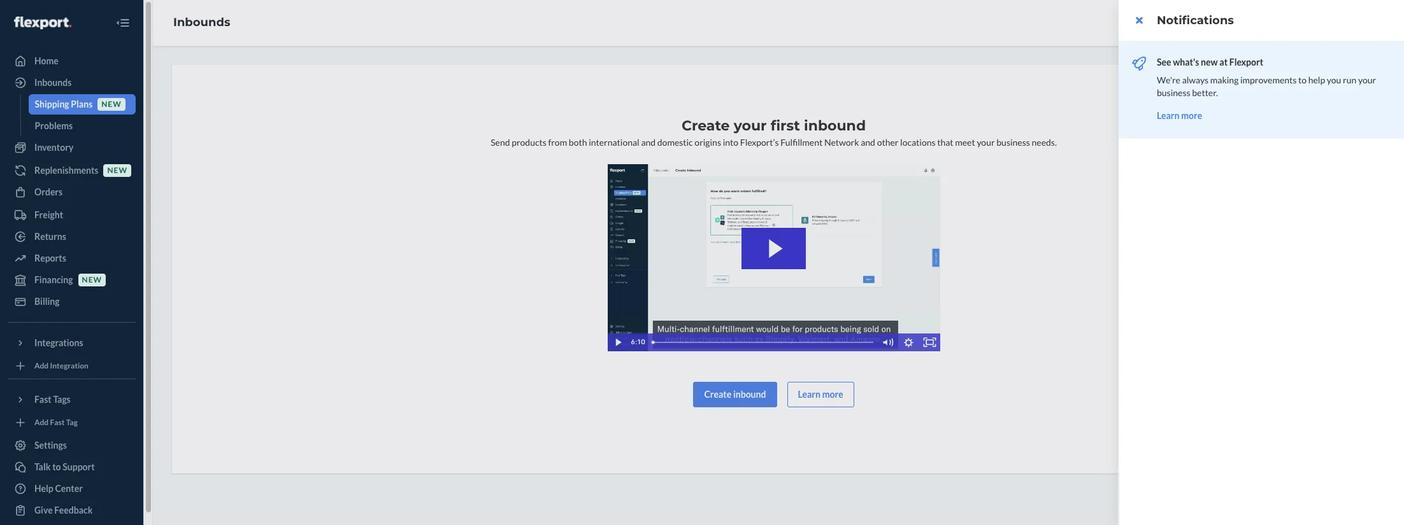 Task type: describe. For each thing, give the bounding box(es) containing it.
see what's new at flexport
[[1157, 57, 1264, 68]]

run
[[1343, 75, 1357, 85]]

business
[[1157, 87, 1191, 98]]

flexport
[[1230, 57, 1264, 68]]

you
[[1327, 75, 1341, 85]]

new
[[1201, 57, 1218, 68]]

we're
[[1157, 75, 1181, 85]]



Task type: locate. For each thing, give the bounding box(es) containing it.
improvements
[[1241, 75, 1297, 85]]

learn more
[[1157, 110, 1202, 121]]

always
[[1182, 75, 1209, 85]]

more
[[1181, 110, 1202, 121]]

at
[[1220, 57, 1228, 68]]

notifications
[[1157, 13, 1234, 27]]

better.
[[1192, 87, 1218, 98]]

your
[[1358, 75, 1376, 85]]

see
[[1157, 57, 1171, 68]]

learn more link
[[1157, 110, 1202, 121]]

learn
[[1157, 110, 1180, 121]]

what's
[[1173, 57, 1199, 68]]

close image
[[1136, 15, 1143, 25]]

making
[[1210, 75, 1239, 85]]

we're always making improvements to help you run your business better.
[[1157, 75, 1376, 98]]

help
[[1309, 75, 1325, 85]]

to
[[1298, 75, 1307, 85]]



Task type: vqa. For each thing, say whether or not it's contained in the screenshot.
'new'
yes



